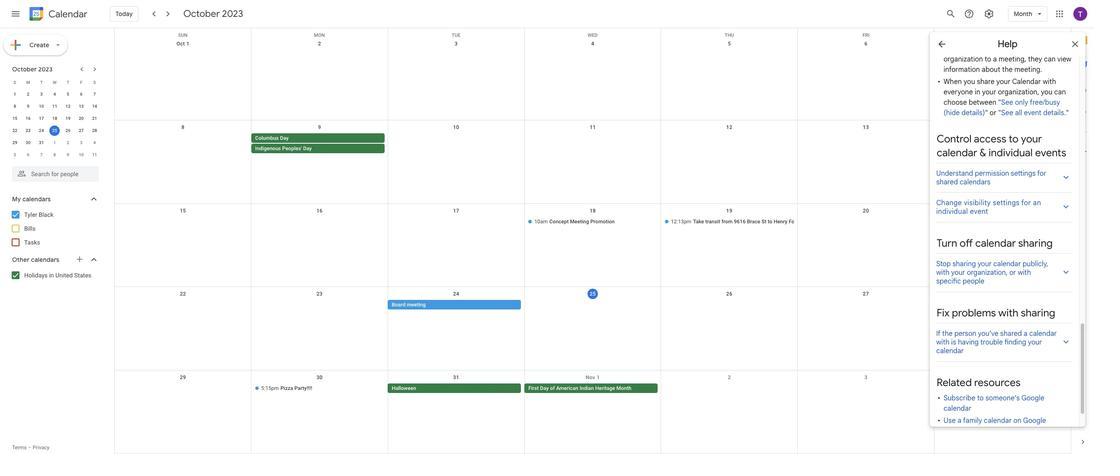 Task type: vqa. For each thing, say whether or not it's contained in the screenshot.


Task type: describe. For each thing, give the bounding box(es) containing it.
9 for sun
[[318, 124, 321, 130]]

terms link
[[12, 445, 27, 451]]

23 element
[[23, 126, 33, 136]]

6 for 1
[[80, 92, 83, 97]]

10 inside row
[[79, 152, 84, 157]]

indigenous
[[255, 145, 281, 151]]

first day of american indian heritage month button
[[525, 384, 658, 393]]

black
[[39, 211, 54, 218]]

17 inside grid
[[453, 208, 459, 214]]

columbus
[[255, 135, 279, 141]]

oct 1
[[177, 41, 189, 47]]

1 horizontal spatial 24
[[453, 291, 459, 297]]

16 inside 'element'
[[26, 116, 31, 121]]

create button
[[3, 35, 67, 55]]

m
[[26, 80, 30, 85]]

0 vertical spatial october 2023
[[183, 8, 243, 20]]

12:13pm
[[671, 218, 692, 224]]

main drawer image
[[10, 9, 21, 19]]

november 8 element
[[50, 150, 60, 160]]

10am concept meeting promotion
[[535, 218, 615, 224]]

19 inside row group
[[66, 116, 70, 121]]

26 element
[[63, 126, 73, 136]]

party!!!!
[[295, 385, 312, 391]]

november 4 element
[[89, 138, 100, 148]]

5:15pm pizza party!!!!
[[261, 385, 312, 391]]

sun
[[178, 32, 188, 38]]

columbus day button
[[251, 133, 385, 143]]

9 inside 'element'
[[67, 152, 69, 157]]

15 inside 15 "element"
[[12, 116, 17, 121]]

transit
[[706, 218, 721, 224]]

hospital
[[801, 218, 820, 224]]

today button
[[110, 3, 138, 24]]

f
[[80, 80, 82, 85]]

Search for people text field
[[17, 166, 93, 182]]

29 element
[[10, 138, 20, 148]]

columbus day indigenous peoples' day
[[255, 135, 312, 151]]

indian
[[580, 385, 594, 391]]

15 element
[[10, 113, 20, 124]]

1 vertical spatial 20
[[863, 208, 869, 214]]

concept
[[550, 218, 569, 224]]

1 horizontal spatial 15
[[180, 208, 186, 214]]

22 element
[[10, 126, 20, 136]]

thu
[[725, 32, 734, 38]]

19 element
[[63, 113, 73, 124]]

20 inside 20 element
[[79, 116, 84, 121]]

17 inside row group
[[39, 116, 44, 121]]

21 element
[[89, 113, 100, 124]]

0 horizontal spatial 2023
[[38, 65, 53, 73]]

november 5 element
[[10, 150, 20, 160]]

7 for oct 1
[[1001, 41, 1004, 47]]

29 for 1
[[12, 140, 17, 145]]

add other calendars image
[[75, 255, 84, 264]]

30 for nov 1
[[317, 374, 323, 381]]

–
[[28, 445, 31, 451]]

1 right nov
[[597, 374, 600, 381]]

american
[[556, 385, 579, 391]]

5 for oct 1
[[728, 41, 731, 47]]

of
[[550, 385, 555, 391]]

0 vertical spatial 2023
[[222, 8, 243, 20]]

7 inside "november 7" element
[[40, 152, 43, 157]]

st
[[762, 218, 767, 224]]

nov
[[586, 374, 595, 381]]

10 for sun
[[453, 124, 459, 130]]

7 for 1
[[93, 92, 96, 97]]

month inside dropdown button
[[1014, 10, 1033, 18]]

terms – privacy
[[12, 445, 49, 451]]

1 vertical spatial 21
[[1000, 208, 1006, 214]]

31 for 1
[[39, 140, 44, 145]]

my calendars
[[12, 195, 51, 203]]

21 inside october 2023 grid
[[92, 116, 97, 121]]

30 for 1
[[26, 140, 31, 145]]

to
[[768, 218, 773, 224]]

11 element
[[50, 101, 60, 112]]

w
[[53, 80, 57, 85]]

28 inside 28 element
[[92, 128, 97, 133]]

19 inside grid
[[727, 208, 733, 214]]

row containing s
[[8, 76, 101, 88]]

8 for october 2023
[[14, 104, 16, 109]]

31 for nov 1
[[453, 374, 459, 381]]

oct
[[177, 41, 185, 47]]

meeting
[[407, 302, 426, 308]]

1 up 15 "element"
[[14, 92, 16, 97]]

14
[[92, 104, 97, 109]]

1 vertical spatial 23
[[317, 291, 323, 297]]

14 element
[[89, 101, 100, 112]]

12 for sun
[[727, 124, 733, 130]]

22 inside row group
[[12, 128, 17, 133]]

brace
[[747, 218, 761, 224]]

24 inside october 2023 grid
[[39, 128, 44, 133]]

31 element
[[36, 138, 47, 148]]

25 inside cell
[[52, 128, 57, 133]]

0 horizontal spatial october 2023
[[12, 65, 53, 73]]

22 inside grid
[[180, 291, 186, 297]]

1 s from the left
[[14, 80, 16, 85]]

1 horizontal spatial 27
[[863, 291, 869, 297]]

month inside button
[[617, 385, 632, 391]]

9 for october 2023
[[27, 104, 29, 109]]

0 horizontal spatial october
[[12, 65, 37, 73]]

privacy link
[[33, 445, 49, 451]]

privacy
[[33, 445, 49, 451]]

create
[[29, 41, 49, 49]]

pizza
[[281, 385, 293, 391]]

tyler
[[24, 211, 37, 218]]

18 element
[[50, 113, 60, 124]]

11 for sun
[[590, 124, 596, 130]]

other calendars button
[[2, 253, 107, 267]]

2 vertical spatial 8
[[53, 152, 56, 157]]

halloween button
[[388, 384, 521, 393]]

board
[[392, 302, 406, 308]]

october 2023 grid
[[8, 76, 101, 161]]

fri
[[863, 32, 870, 38]]

first
[[529, 385, 539, 391]]



Task type: locate. For each thing, give the bounding box(es) containing it.
3 inside november 3 element
[[80, 140, 83, 145]]

0 horizontal spatial month
[[617, 385, 632, 391]]

promotion
[[591, 218, 615, 224]]

in
[[49, 272, 54, 279]]

12 element
[[63, 101, 73, 112]]

2 s from the left
[[93, 80, 96, 85]]

12:13pm take transit from 9616 brace st to henry ford hospital
[[671, 218, 820, 224]]

1 vertical spatial 15
[[180, 208, 186, 214]]

other calendars
[[12, 256, 59, 264]]

1 vertical spatial 7
[[93, 92, 96, 97]]

1 vertical spatial 24
[[453, 291, 459, 297]]

1 t from the left
[[40, 80, 43, 85]]

5
[[728, 41, 731, 47], [67, 92, 69, 97], [14, 152, 16, 157]]

29 for nov 1
[[180, 374, 186, 381]]

other
[[12, 256, 29, 264]]

2023
[[222, 8, 243, 20], [38, 65, 53, 73]]

column header
[[935, 28, 1071, 37]]

31 up halloween button on the left bottom of page
[[453, 374, 459, 381]]

wed
[[588, 32, 598, 38]]

1 horizontal spatial 26
[[727, 291, 733, 297]]

1 horizontal spatial 18
[[590, 208, 596, 214]]

5 up 12 element
[[67, 92, 69, 97]]

0 horizontal spatial 25
[[52, 128, 57, 133]]

None search field
[[0, 163, 107, 182]]

1 vertical spatial 9
[[318, 124, 321, 130]]

1 horizontal spatial day
[[303, 145, 312, 151]]

27
[[79, 128, 84, 133], [863, 291, 869, 297]]

16
[[26, 116, 31, 121], [317, 208, 323, 214]]

6 down the 30 element
[[27, 152, 29, 157]]

5:15pm
[[261, 385, 279, 391]]

tab list
[[1072, 28, 1095, 430]]

5 inside grid
[[728, 41, 731, 47]]

1 vertical spatial 26
[[727, 291, 733, 297]]

1 vertical spatial 6
[[80, 92, 83, 97]]

october up m
[[12, 65, 37, 73]]

0 horizontal spatial 29
[[12, 140, 17, 145]]

9 up columbus day button
[[318, 124, 321, 130]]

19 down 12 element
[[66, 116, 70, 121]]

2 vertical spatial 6
[[27, 152, 29, 157]]

0 horizontal spatial 11
[[52, 104, 57, 109]]

1 horizontal spatial 17
[[453, 208, 459, 214]]

13 for sun
[[863, 124, 869, 130]]

0 horizontal spatial 5
[[14, 152, 16, 157]]

20 element
[[76, 113, 87, 124]]

october 2023 up sun
[[183, 8, 243, 20]]

13 element
[[76, 101, 87, 112]]

6 for oct 1
[[865, 41, 868, 47]]

take
[[693, 218, 704, 224]]

month right settings menu icon
[[1014, 10, 1033, 18]]

0 horizontal spatial 28
[[92, 128, 97, 133]]

12
[[66, 104, 70, 109], [727, 124, 733, 130]]

0 vertical spatial day
[[280, 135, 289, 141]]

row containing oct 1
[[115, 37, 1071, 120]]

8
[[14, 104, 16, 109], [181, 124, 185, 130], [53, 152, 56, 157]]

s left m
[[14, 80, 16, 85]]

2 horizontal spatial 7
[[1001, 41, 1004, 47]]

2
[[318, 41, 321, 47], [27, 92, 29, 97], [67, 140, 69, 145], [728, 374, 731, 381]]

peoples'
[[282, 145, 302, 151]]

calendars for other calendars
[[31, 256, 59, 264]]

mon
[[314, 32, 325, 38]]

0 horizontal spatial 15
[[12, 116, 17, 121]]

15
[[12, 116, 17, 121], [180, 208, 186, 214]]

9 down the november 2 element
[[67, 152, 69, 157]]

25 cell
[[48, 125, 61, 137]]

1 vertical spatial 29
[[180, 374, 186, 381]]

5 down 29 element
[[14, 152, 16, 157]]

24 down 17 element
[[39, 128, 44, 133]]

calendar heading
[[47, 8, 87, 20]]

november 9 element
[[63, 150, 73, 160]]

18 down 11 element
[[52, 116, 57, 121]]

1 vertical spatial october 2023
[[12, 65, 53, 73]]

1 vertical spatial day
[[303, 145, 312, 151]]

17
[[39, 116, 44, 121], [453, 208, 459, 214]]

1 vertical spatial 28
[[1000, 291, 1006, 297]]

1 horizontal spatial 2023
[[222, 8, 243, 20]]

6 inside "element"
[[27, 152, 29, 157]]

grid containing oct 1
[[114, 28, 1071, 454]]

bills
[[24, 225, 36, 232]]

18 inside row group
[[52, 116, 57, 121]]

25, today element
[[50, 126, 60, 136]]

november 6 element
[[23, 150, 33, 160]]

2 horizontal spatial 10
[[453, 124, 459, 130]]

november 7 element
[[36, 150, 47, 160]]

calendars up tyler black
[[22, 195, 51, 203]]

11
[[52, 104, 57, 109], [590, 124, 596, 130], [92, 152, 97, 157]]

2 vertical spatial 9
[[67, 152, 69, 157]]

8 inside grid
[[181, 124, 185, 130]]

1 vertical spatial 10
[[453, 124, 459, 130]]

2 vertical spatial 10
[[79, 152, 84, 157]]

s
[[14, 80, 16, 85], [93, 80, 96, 85]]

1 horizontal spatial 5
[[67, 92, 69, 97]]

2 t from the left
[[67, 80, 69, 85]]

0 vertical spatial 6
[[865, 41, 868, 47]]

0 vertical spatial 13
[[79, 104, 84, 109]]

28
[[92, 128, 97, 133], [1000, 291, 1006, 297]]

1 horizontal spatial 19
[[727, 208, 733, 214]]

1 horizontal spatial october
[[183, 8, 220, 20]]

31 down the 24 element
[[39, 140, 44, 145]]

1 horizontal spatial 9
[[67, 152, 69, 157]]

0 vertical spatial october
[[183, 8, 220, 20]]

7
[[1001, 41, 1004, 47], [93, 92, 96, 97], [40, 152, 43, 157]]

6 down fri
[[865, 41, 868, 47]]

calendars
[[22, 195, 51, 203], [31, 256, 59, 264]]

13 inside row group
[[79, 104, 84, 109]]

1 horizontal spatial 12
[[727, 124, 733, 130]]

25
[[52, 128, 57, 133], [590, 291, 596, 297]]

day inside "first day of american indian heritage month" button
[[540, 385, 549, 391]]

22
[[12, 128, 17, 133], [180, 291, 186, 297]]

2 vertical spatial 7
[[40, 152, 43, 157]]

calendars for my calendars
[[22, 195, 51, 203]]

day left of
[[540, 385, 549, 391]]

0 vertical spatial 27
[[79, 128, 84, 133]]

2 horizontal spatial 11
[[590, 124, 596, 130]]

tyler black
[[24, 211, 54, 218]]

support image
[[964, 9, 975, 19]]

s right f
[[93, 80, 96, 85]]

november 11 element
[[89, 150, 100, 160]]

0 vertical spatial 31
[[39, 140, 44, 145]]

8 for sun
[[181, 124, 185, 130]]

november 3 element
[[76, 138, 87, 148]]

0 vertical spatial 15
[[12, 116, 17, 121]]

1 vertical spatial 27
[[863, 291, 869, 297]]

board meeting button
[[388, 300, 521, 310]]

0 horizontal spatial 6
[[27, 152, 29, 157]]

0 vertical spatial 16
[[26, 116, 31, 121]]

1 vertical spatial 13
[[863, 124, 869, 130]]

first day of american indian heritage month
[[529, 385, 632, 391]]

10 element
[[36, 101, 47, 112]]

0 horizontal spatial 24
[[39, 128, 44, 133]]

19 up from
[[727, 208, 733, 214]]

17 element
[[36, 113, 47, 124]]

23
[[26, 128, 31, 133], [317, 291, 323, 297]]

3
[[455, 41, 458, 47], [40, 92, 43, 97], [80, 140, 83, 145], [865, 374, 868, 381]]

day for first
[[540, 385, 549, 391]]

21
[[92, 116, 97, 121], [1000, 208, 1006, 214]]

18 up promotion on the right
[[590, 208, 596, 214]]

23 inside grid
[[26, 128, 31, 133]]

from
[[722, 218, 733, 224]]

month
[[1014, 10, 1033, 18], [617, 385, 632, 391]]

1 horizontal spatial 16
[[317, 208, 323, 214]]

day
[[280, 135, 289, 141], [303, 145, 312, 151], [540, 385, 549, 391]]

october
[[183, 8, 220, 20], [12, 65, 37, 73]]

27 element
[[76, 126, 87, 136]]

indigenous peoples' day button
[[251, 144, 385, 153]]

meeting
[[570, 218, 589, 224]]

row containing 5
[[8, 149, 101, 161]]

24 up board meeting 'button'
[[453, 291, 459, 297]]

1 horizontal spatial 20
[[863, 208, 869, 214]]

day up peoples'
[[280, 135, 289, 141]]

holidays
[[24, 272, 48, 279]]

0 vertical spatial 11
[[52, 104, 57, 109]]

1 vertical spatial 11
[[590, 124, 596, 130]]

0 horizontal spatial day
[[280, 135, 289, 141]]

tue
[[452, 32, 461, 38]]

2 vertical spatial day
[[540, 385, 549, 391]]

10am
[[535, 218, 548, 224]]

6 down f
[[80, 92, 83, 97]]

nov 1
[[586, 374, 600, 381]]

1 horizontal spatial 11
[[92, 152, 97, 157]]

27 inside 'element'
[[79, 128, 84, 133]]

30 element
[[23, 138, 33, 148]]

0 vertical spatial 19
[[66, 116, 70, 121]]

1 vertical spatial 30
[[317, 374, 323, 381]]

0 vertical spatial 12
[[66, 104, 70, 109]]

10 inside grid
[[453, 124, 459, 130]]

day for columbus
[[280, 135, 289, 141]]

4
[[591, 41, 595, 47], [53, 92, 56, 97], [93, 140, 96, 145], [1001, 374, 1004, 381]]

cell
[[115, 133, 251, 154], [251, 133, 388, 154], [388, 133, 525, 154], [525, 133, 661, 154], [661, 133, 798, 154], [798, 133, 935, 154], [935, 133, 1071, 154], [115, 217, 251, 227], [251, 217, 388, 227], [388, 217, 525, 227], [798, 217, 935, 227], [935, 217, 1071, 227], [251, 300, 388, 310], [525, 300, 661, 310], [661, 300, 798, 310], [798, 300, 935, 310], [935, 300, 1071, 310], [115, 384, 251, 394], [661, 384, 798, 394], [798, 384, 935, 394], [935, 384, 1071, 394]]

row group containing 1
[[8, 88, 101, 161]]

settings menu image
[[984, 9, 995, 19]]

tasks
[[24, 239, 40, 246]]

grid
[[114, 28, 1071, 454]]

0 vertical spatial 30
[[26, 140, 31, 145]]

1 vertical spatial 12
[[727, 124, 733, 130]]

row group
[[8, 88, 101, 161]]

month right heritage
[[617, 385, 632, 391]]

october 2023 up m
[[12, 65, 53, 73]]

t left f
[[67, 80, 69, 85]]

holidays in united states
[[24, 272, 91, 279]]

calendars up in
[[31, 256, 59, 264]]

terms
[[12, 445, 27, 451]]

heritage
[[595, 385, 615, 391]]

0 horizontal spatial 16
[[26, 116, 31, 121]]

november 10 element
[[76, 150, 87, 160]]

0 horizontal spatial 20
[[79, 116, 84, 121]]

30 inside october 2023 grid
[[26, 140, 31, 145]]

13 for october 2023
[[79, 104, 84, 109]]

united
[[55, 272, 73, 279]]

0 horizontal spatial 17
[[39, 116, 44, 121]]

october up sun
[[183, 8, 220, 20]]

0 vertical spatial 5
[[728, 41, 731, 47]]

1 vertical spatial 5
[[67, 92, 69, 97]]

t
[[40, 80, 43, 85], [67, 80, 69, 85]]

9 inside grid
[[318, 124, 321, 130]]

5 for 1
[[67, 92, 69, 97]]

november 1 element
[[50, 138, 60, 148]]

2 horizontal spatial 6
[[865, 41, 868, 47]]

henry
[[774, 218, 788, 224]]

0 horizontal spatial 13
[[79, 104, 84, 109]]

1 vertical spatial october
[[12, 65, 37, 73]]

24 element
[[36, 126, 47, 136]]

states
[[74, 272, 91, 279]]

31 inside october 2023 grid
[[39, 140, 44, 145]]

13 inside grid
[[863, 124, 869, 130]]

0 vertical spatial 9
[[27, 104, 29, 109]]

1 vertical spatial 16
[[317, 208, 323, 214]]

board meeting
[[392, 302, 426, 308]]

12 inside 12 element
[[66, 104, 70, 109]]

6
[[865, 41, 868, 47], [80, 92, 83, 97], [27, 152, 29, 157]]

month button
[[1009, 3, 1048, 24]]

0 vertical spatial 26
[[66, 128, 70, 133]]

10 for october 2023
[[39, 104, 44, 109]]

1 horizontal spatial 8
[[53, 152, 56, 157]]

ford
[[789, 218, 799, 224]]

0 horizontal spatial 18
[[52, 116, 57, 121]]

1 vertical spatial 17
[[453, 208, 459, 214]]

halloween
[[392, 385, 416, 391]]

today
[[116, 10, 133, 18]]

row containing 1
[[8, 88, 101, 100]]

28 element
[[89, 126, 100, 136]]

1 horizontal spatial month
[[1014, 10, 1033, 18]]

november 2 element
[[63, 138, 73, 148]]

1 horizontal spatial 29
[[180, 374, 186, 381]]

my calendars list
[[2, 208, 107, 249]]

13
[[79, 104, 84, 109], [863, 124, 869, 130]]

1 right oct
[[186, 41, 189, 47]]

0 horizontal spatial 27
[[79, 128, 84, 133]]

29
[[12, 140, 17, 145], [180, 374, 186, 381]]

1 vertical spatial 2023
[[38, 65, 53, 73]]

row
[[115, 28, 1071, 38], [115, 37, 1071, 120], [8, 76, 101, 88], [8, 88, 101, 100], [8, 100, 101, 113], [8, 113, 101, 125], [115, 120, 1071, 204], [8, 125, 101, 137], [8, 137, 101, 149], [8, 149, 101, 161], [115, 204, 1071, 287], [115, 287, 1071, 371], [115, 371, 1071, 454]]

1 down 25, today element
[[53, 140, 56, 145]]

t left w
[[40, 80, 43, 85]]

1 horizontal spatial 28
[[1000, 291, 1006, 297]]

0 horizontal spatial 8
[[14, 104, 16, 109]]

30
[[26, 140, 31, 145], [317, 374, 323, 381]]

19
[[66, 116, 70, 121], [727, 208, 733, 214]]

my
[[12, 195, 21, 203]]

1 vertical spatial 8
[[181, 124, 185, 130]]

0 horizontal spatial 7
[[40, 152, 43, 157]]

0 horizontal spatial 9
[[27, 104, 29, 109]]

18
[[52, 116, 57, 121], [590, 208, 596, 214]]

0 horizontal spatial 30
[[26, 140, 31, 145]]

1 horizontal spatial 23
[[317, 291, 323, 297]]

1 horizontal spatial 13
[[863, 124, 869, 130]]

0 horizontal spatial 12
[[66, 104, 70, 109]]

31
[[39, 140, 44, 145], [453, 374, 459, 381]]

cell containing columbus day
[[251, 133, 388, 154]]

1 horizontal spatial s
[[93, 80, 96, 85]]

12 for october 2023
[[66, 104, 70, 109]]

25 inside grid
[[590, 291, 596, 297]]

16 element
[[23, 113, 33, 124]]

26 inside october 2023 grid
[[66, 128, 70, 133]]

calendar element
[[28, 5, 87, 24]]

1 horizontal spatial 22
[[180, 291, 186, 297]]

my calendars button
[[2, 192, 107, 206]]

day down columbus day button
[[303, 145, 312, 151]]

9 up the 16 'element'
[[27, 104, 29, 109]]

0 horizontal spatial t
[[40, 80, 43, 85]]

29 inside october 2023 grid
[[12, 140, 17, 145]]

1 horizontal spatial 21
[[1000, 208, 1006, 214]]

5 down the thu
[[728, 41, 731, 47]]

0 vertical spatial 25
[[52, 128, 57, 133]]

calendar
[[48, 8, 87, 20]]

row containing sun
[[115, 28, 1071, 38]]

0 vertical spatial 18
[[52, 116, 57, 121]]

0 vertical spatial 8
[[14, 104, 16, 109]]

11 for october 2023
[[52, 104, 57, 109]]

18 inside grid
[[590, 208, 596, 214]]

0 vertical spatial 10
[[39, 104, 44, 109]]

9616
[[734, 218, 746, 224]]

0 vertical spatial 20
[[79, 116, 84, 121]]

0 vertical spatial 28
[[92, 128, 97, 133]]

24
[[39, 128, 44, 133], [453, 291, 459, 297]]



